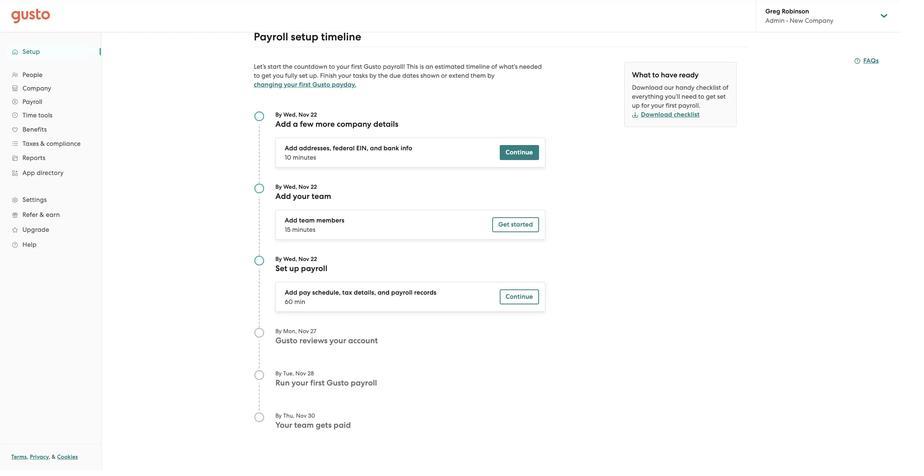 Task type: locate. For each thing, give the bounding box(es) containing it.
by inside by wed, nov 22 set up payroll
[[275, 256, 282, 263]]

your right reviews
[[330, 336, 346, 346]]

payroll up start
[[254, 30, 288, 43]]

22 down the add team members 15 minutes
[[311, 256, 317, 263]]

0 vertical spatial download
[[632, 84, 663, 91]]

& right taxes
[[40, 140, 45, 147]]

company button
[[7, 82, 94, 95]]

your up the add team members 15 minutes
[[293, 192, 310, 201]]

0 vertical spatial and
[[370, 144, 382, 152]]

checklist up need
[[696, 84, 721, 91]]

22 inside by wed, nov 22 set up payroll
[[311, 256, 317, 263]]

get inside let's start the countdown to your first gusto payroll! this is an estimated                     timeline of what's needed to get you fully set up.
[[261, 72, 271, 79]]

payday.
[[332, 81, 357, 89]]

up inside by wed, nov 22 set up payroll
[[289, 264, 299, 273]]

your inside by wed, nov 22 add your team
[[293, 192, 310, 201]]

up right set
[[289, 264, 299, 273]]

minutes down addresses,
[[293, 154, 316, 161]]

company down people
[[22, 85, 51, 92]]

nov inside by thu, nov 30 your team gets paid
[[296, 413, 307, 419]]

0 vertical spatial up
[[632, 102, 640, 109]]

1 vertical spatial up
[[289, 264, 299, 273]]

22 for payroll
[[311, 256, 317, 263]]

download for download our handy checklist of everything you'll need to get set up for your first payroll.
[[632, 84, 663, 91]]

checklist
[[696, 84, 721, 91], [674, 111, 700, 119]]

2 continue button from the top
[[500, 290, 539, 305]]

0 horizontal spatial payroll
[[301, 264, 327, 273]]

first inside by tue, nov 28 run your first gusto payroll
[[310, 378, 325, 388]]

list
[[0, 68, 101, 252]]

1 vertical spatial circle blank image
[[254, 412, 264, 423]]

1 vertical spatial get
[[706, 93, 716, 100]]

1 horizontal spatial set
[[717, 93, 726, 100]]

0 vertical spatial 22
[[311, 111, 317, 118]]

nov inside by wed, nov 22 set up payroll
[[299, 256, 309, 263]]

and
[[370, 144, 382, 152], [378, 289, 390, 297]]

setup
[[291, 30, 318, 43]]

1 by from the left
[[369, 72, 377, 79]]

your inside by tue, nov 28 run your first gusto payroll
[[292, 378, 308, 388]]

your up "finish"
[[337, 63, 350, 70]]

1 vertical spatial &
[[40, 211, 44, 218]]

app directory
[[22, 169, 64, 177]]

thu,
[[283, 413, 295, 419]]

wed, for a
[[283, 111, 297, 118]]

1 continue button from the top
[[500, 145, 539, 160]]

by inside by wed, nov 22 add your team
[[275, 184, 282, 190]]

0 vertical spatial team
[[312, 192, 331, 201]]

first down you'll on the right
[[666, 102, 677, 109]]

set
[[299, 72, 308, 79], [717, 93, 726, 100]]

nov for payroll
[[299, 256, 309, 263]]

let's
[[254, 63, 266, 70]]

time
[[22, 111, 37, 119]]

list containing people
[[0, 68, 101, 252]]

your down 28
[[292, 378, 308, 388]]

first inside let's start the countdown to your first gusto payroll! this is an estimated                     timeline of what's needed to get you fully set up.
[[351, 63, 362, 70]]

1 horizontal spatial payroll
[[351, 378, 377, 388]]

circle blank image for your team gets paid
[[254, 412, 264, 423]]

0 horizontal spatial company
[[22, 85, 51, 92]]

your up payday.
[[338, 72, 351, 79]]

•
[[786, 17, 788, 24]]

of
[[491, 63, 497, 70], [723, 84, 729, 91]]

account
[[348, 336, 378, 346]]

timeline right setup
[[321, 30, 361, 43]]

add inside add addresses, federal ein, and bank info 10 minutes
[[285, 144, 297, 152]]

1 vertical spatial download
[[641, 111, 672, 119]]

greg robinson admin • new company
[[765, 7, 834, 24]]

add
[[275, 119, 291, 129], [285, 144, 297, 152], [275, 192, 291, 201], [285, 217, 297, 224], [285, 289, 297, 297]]

your
[[337, 63, 350, 70], [338, 72, 351, 79], [284, 81, 297, 89], [651, 102, 664, 109], [293, 192, 310, 201], [330, 336, 346, 346], [292, 378, 308, 388]]

0 horizontal spatial payroll
[[22, 98, 42, 106]]

by inside by thu, nov 30 your team gets paid
[[275, 413, 282, 419]]

1 vertical spatial of
[[723, 84, 729, 91]]

download checklist link
[[632, 111, 700, 119]]

team
[[312, 192, 331, 201], [299, 217, 315, 224], [294, 421, 314, 430]]

wed, inside by wed, nov 22 set up payroll
[[283, 256, 297, 263]]

few
[[300, 119, 314, 129]]

1 horizontal spatial timeline
[[466, 63, 490, 70]]

2 vertical spatial &
[[52, 454, 56, 461]]

add for your
[[285, 217, 297, 224]]

download up everything
[[632, 84, 663, 91]]

0 vertical spatial payroll
[[254, 30, 288, 43]]

payroll inside by tue, nov 28 run your first gusto payroll
[[351, 378, 377, 388]]

minutes right the 15
[[292, 226, 315, 233]]

add inside by wed, nov 22 add your team
[[275, 192, 291, 201]]

team left members
[[299, 217, 315, 224]]

22 up few
[[311, 111, 317, 118]]

get inside download our handy checklist of everything you'll need to get set up for your first payroll.
[[706, 93, 716, 100]]

nov inside by tue, nov 28 run your first gusto payroll
[[295, 370, 306, 377]]

1 by from the top
[[275, 111, 282, 118]]

0 vertical spatial continue button
[[500, 145, 539, 160]]

by thu, nov 30 your team gets paid
[[275, 413, 351, 430]]

finish
[[320, 72, 337, 79]]

team down 30
[[294, 421, 314, 430]]

set inside let's start the countdown to your first gusto payroll! this is an estimated                     timeline of what's needed to get you fully set up.
[[299, 72, 308, 79]]

1 vertical spatial and
[[378, 289, 390, 297]]

download down for
[[641, 111, 672, 119]]

circle blank image for run your first gusto payroll
[[254, 370, 264, 380]]

5 by from the top
[[275, 370, 282, 377]]

28
[[308, 370, 314, 377]]

handy
[[676, 84, 695, 91]]

first down up.
[[299, 81, 311, 89]]

finish your tasks by the due dates shown or extend them by changing your first gusto payday.
[[254, 72, 495, 89]]

gusto inside by tue, nov 28 run your first gusto payroll
[[327, 378, 349, 388]]

nov inside by wed, nov 22 add a few more company details
[[299, 111, 309, 118]]

details
[[373, 119, 398, 129]]

3 22 from the top
[[311, 256, 317, 263]]

1 circle blank image from the top
[[254, 370, 264, 380]]

team up members
[[312, 192, 331, 201]]

by inside by wed, nov 22 add a few more company details
[[275, 111, 282, 118]]

set right need
[[717, 93, 726, 100]]

2 vertical spatial team
[[294, 421, 314, 430]]

company right new
[[805, 17, 834, 24]]

2 22 from the top
[[311, 184, 317, 190]]

, left privacy link
[[27, 454, 28, 461]]

the up fully on the top of page
[[283, 63, 292, 70]]

1 22 from the top
[[311, 111, 317, 118]]

an
[[425, 63, 433, 70]]

set up the changing your first gusto payday. button
[[299, 72, 308, 79]]

0 vertical spatial minutes
[[293, 154, 316, 161]]

0 horizontal spatial ,
[[27, 454, 28, 461]]

1 vertical spatial company
[[22, 85, 51, 92]]

taxes & compliance
[[22, 140, 81, 147]]

tools
[[38, 111, 52, 119]]

0 horizontal spatial set
[[299, 72, 308, 79]]

wed, down 10
[[283, 184, 297, 190]]

and right details,
[[378, 289, 390, 297]]

a
[[293, 119, 298, 129]]

0 horizontal spatial get
[[261, 72, 271, 79]]

your inside let's start the countdown to your first gusto payroll! this is an estimated                     timeline of what's needed to get you fully set up.
[[337, 63, 350, 70]]

, left 'cookies'
[[49, 454, 50, 461]]

wed, up set
[[283, 256, 297, 263]]

team inside by thu, nov 30 your team gets paid
[[294, 421, 314, 430]]

them
[[471, 72, 486, 79]]

2 vertical spatial 22
[[311, 256, 317, 263]]

3 wed, from the top
[[283, 256, 297, 263]]

download for download checklist
[[641, 111, 672, 119]]

download
[[632, 84, 663, 91], [641, 111, 672, 119]]

by
[[275, 111, 282, 118], [275, 184, 282, 190], [275, 256, 282, 263], [275, 328, 282, 335], [275, 370, 282, 377], [275, 413, 282, 419]]

to right need
[[698, 93, 704, 100]]

app directory link
[[7, 166, 94, 180]]

0 horizontal spatial of
[[491, 63, 497, 70]]

refer & earn link
[[7, 208, 94, 221]]

company
[[805, 17, 834, 24], [22, 85, 51, 92]]

and inside add addresses, federal ein, and bank info 10 minutes
[[370, 144, 382, 152]]

0 horizontal spatial up
[[289, 264, 299, 273]]

circle blank image
[[254, 328, 264, 338]]

of inside let's start the countdown to your first gusto payroll! this is an estimated                     timeline of what's needed to get you fully set up.
[[491, 63, 497, 70]]

2 vertical spatial wed,
[[283, 256, 297, 263]]

what
[[632, 71, 651, 79]]

0 horizontal spatial timeline
[[321, 30, 361, 43]]

by inside by mon, nov 27 gusto reviews your account
[[275, 328, 282, 335]]

4 by from the top
[[275, 328, 282, 335]]

checklist down payroll.
[[674, 111, 700, 119]]

addresses,
[[299, 144, 331, 152]]

by right them
[[488, 72, 495, 79]]

faqs
[[863, 57, 879, 65]]

circle blank image left your
[[254, 412, 264, 423]]

22 for few
[[311, 111, 317, 118]]

2 by from the top
[[275, 184, 282, 190]]

payroll inside dropdown button
[[22, 98, 42, 106]]

circle blank image
[[254, 370, 264, 380], [254, 412, 264, 423]]

payroll up time
[[22, 98, 42, 106]]

1 vertical spatial continue button
[[500, 290, 539, 305]]

by right tasks
[[369, 72, 377, 79]]

set
[[275, 264, 287, 273]]

first
[[351, 63, 362, 70], [299, 81, 311, 89], [666, 102, 677, 109], [310, 378, 325, 388]]

your down fully on the top of page
[[284, 81, 297, 89]]

and right ein, at top left
[[370, 144, 382, 152]]

2 horizontal spatial payroll
[[391, 289, 413, 297]]

& left earn
[[40, 211, 44, 218]]

1 vertical spatial minutes
[[292, 226, 315, 233]]

1 vertical spatial timeline
[[466, 63, 490, 70]]

&
[[40, 140, 45, 147], [40, 211, 44, 218], [52, 454, 56, 461]]

22
[[311, 111, 317, 118], [311, 184, 317, 190], [311, 256, 317, 263]]

home image
[[11, 8, 50, 23]]

nov inside by mon, nov 27 gusto reviews your account
[[298, 328, 309, 335]]

0 vertical spatial circle blank image
[[254, 370, 264, 380]]

0 vertical spatial wed,
[[283, 111, 297, 118]]

0 horizontal spatial the
[[283, 63, 292, 70]]

& inside taxes & compliance dropdown button
[[40, 140, 45, 147]]

1 horizontal spatial up
[[632, 102, 640, 109]]

2 continue from the top
[[506, 293, 533, 301]]

refer
[[22, 211, 38, 218]]

get started button
[[492, 217, 539, 232]]

& for compliance
[[40, 140, 45, 147]]

continue for 2nd continue button from the top
[[506, 293, 533, 301]]

download inside download our handy checklist of everything you'll need to get set up for your first payroll.
[[632, 84, 663, 91]]

1 continue from the top
[[506, 149, 533, 156]]

0 vertical spatial payroll
[[301, 264, 327, 273]]

1 horizontal spatial the
[[378, 72, 388, 79]]

1 vertical spatial team
[[299, 217, 315, 224]]

2 by from the left
[[488, 72, 495, 79]]

wed, up a
[[283, 111, 297, 118]]

22 inside by wed, nov 22 add your team
[[311, 184, 317, 190]]

1 horizontal spatial by
[[488, 72, 495, 79]]

the left due
[[378, 72, 388, 79]]

to up "finish"
[[329, 63, 335, 70]]

payroll inside by wed, nov 22 set up payroll
[[301, 264, 327, 273]]

circle blank image left run
[[254, 370, 264, 380]]

2 vertical spatial payroll
[[351, 378, 377, 388]]

add inside the add team members 15 minutes
[[285, 217, 297, 224]]

27
[[310, 328, 316, 335]]

0 vertical spatial checklist
[[696, 84, 721, 91]]

timeline up them
[[466, 63, 490, 70]]

first up tasks
[[351, 63, 362, 70]]

countdown
[[294, 63, 327, 70]]

0 vertical spatial &
[[40, 140, 45, 147]]

payroll inside add pay schedule, tax details, and payroll records 60 min
[[391, 289, 413, 297]]

up left for
[[632, 102, 640, 109]]

first down 28
[[310, 378, 325, 388]]

0 vertical spatial continue
[[506, 149, 533, 156]]

cookies button
[[57, 453, 78, 462]]

1 horizontal spatial ,
[[49, 454, 50, 461]]

terms
[[11, 454, 27, 461]]

get right need
[[706, 93, 716, 100]]

gusto
[[364, 63, 381, 70], [312, 81, 330, 89], [275, 336, 298, 346], [327, 378, 349, 388]]

1 vertical spatial payroll
[[22, 98, 42, 106]]

2 wed, from the top
[[283, 184, 297, 190]]

your inside by mon, nov 27 gusto reviews your account
[[330, 336, 346, 346]]

gusto inside let's start the countdown to your first gusto payroll! this is an estimated                     timeline of what's needed to get you fully set up.
[[364, 63, 381, 70]]

wed, inside by wed, nov 22 add a few more company details
[[283, 111, 297, 118]]

add inside by wed, nov 22 add a few more company details
[[275, 119, 291, 129]]

22 inside by wed, nov 22 add a few more company details
[[311, 111, 317, 118]]

& for earn
[[40, 211, 44, 218]]

continue button
[[500, 145, 539, 160], [500, 290, 539, 305]]

1 horizontal spatial payroll
[[254, 30, 288, 43]]

1 vertical spatial wed,
[[283, 184, 297, 190]]

22 up members
[[311, 184, 317, 190]]

need
[[682, 93, 697, 100]]

1 vertical spatial set
[[717, 93, 726, 100]]

0 vertical spatial company
[[805, 17, 834, 24]]

1 vertical spatial payroll
[[391, 289, 413, 297]]

by inside by tue, nov 28 run your first gusto payroll
[[275, 370, 282, 377]]

0 vertical spatial of
[[491, 63, 497, 70]]

more
[[316, 119, 335, 129]]

your right for
[[651, 102, 664, 109]]

up
[[632, 102, 640, 109], [289, 264, 299, 273]]

info
[[401, 144, 412, 152]]

wed, inside by wed, nov 22 add your team
[[283, 184, 297, 190]]

2 circle blank image from the top
[[254, 412, 264, 423]]

3 by from the top
[[275, 256, 282, 263]]

6 by from the top
[[275, 413, 282, 419]]

company
[[337, 119, 371, 129]]

nov
[[299, 111, 309, 118], [299, 184, 309, 190], [299, 256, 309, 263], [298, 328, 309, 335], [295, 370, 306, 377], [296, 413, 307, 419]]

by wed, nov 22 add your team
[[275, 184, 331, 201]]

& inside refer & earn link
[[40, 211, 44, 218]]

nov for few
[[299, 111, 309, 118]]

1 wed, from the top
[[283, 111, 297, 118]]

2 , from the left
[[49, 454, 50, 461]]

setup
[[22, 48, 40, 55]]

first inside download our handy checklist of everything you'll need to get set up for your first payroll.
[[666, 102, 677, 109]]

0 vertical spatial the
[[283, 63, 292, 70]]

0 horizontal spatial by
[[369, 72, 377, 79]]

& left 'cookies'
[[52, 454, 56, 461]]

estimated
[[435, 63, 465, 70]]

wed,
[[283, 111, 297, 118], [283, 184, 297, 190], [283, 256, 297, 263]]

0 vertical spatial set
[[299, 72, 308, 79]]

15
[[285, 226, 291, 233]]

0 vertical spatial get
[[261, 72, 271, 79]]

due
[[389, 72, 401, 79]]

nov inside by wed, nov 22 add your team
[[299, 184, 309, 190]]

get up changing
[[261, 72, 271, 79]]

minutes inside add addresses, federal ein, and bank info 10 minutes
[[293, 154, 316, 161]]

nov for team
[[299, 184, 309, 190]]

1 horizontal spatial get
[[706, 93, 716, 100]]

1 horizontal spatial of
[[723, 84, 729, 91]]

1 vertical spatial continue
[[506, 293, 533, 301]]

60
[[285, 298, 293, 306]]

add inside add pay schedule, tax details, and payroll records 60 min
[[285, 289, 297, 297]]

checklist inside download our handy checklist of everything you'll need to get set up for your first payroll.
[[696, 84, 721, 91]]

continue
[[506, 149, 533, 156], [506, 293, 533, 301]]

1 horizontal spatial company
[[805, 17, 834, 24]]

1 vertical spatial 22
[[311, 184, 317, 190]]

1 vertical spatial the
[[378, 72, 388, 79]]

timeline
[[321, 30, 361, 43], [466, 63, 490, 70]]



Task type: describe. For each thing, give the bounding box(es) containing it.
payroll setup timeline
[[254, 30, 361, 43]]

terms , privacy , & cookies
[[11, 454, 78, 461]]

gusto inside by mon, nov 27 gusto reviews your account
[[275, 336, 298, 346]]

what to have ready
[[632, 71, 699, 79]]

of inside download our handy checklist of everything you'll need to get set up for your first payroll.
[[723, 84, 729, 91]]

tasks
[[353, 72, 368, 79]]

1 , from the left
[[27, 454, 28, 461]]

gusto navigation element
[[0, 32, 101, 264]]

your
[[275, 421, 292, 430]]

by for add a few more company details
[[275, 111, 282, 118]]

run
[[275, 378, 290, 388]]

payroll!
[[383, 63, 405, 70]]

taxes
[[22, 140, 39, 147]]

help
[[22, 241, 37, 248]]

our
[[664, 84, 674, 91]]

add for a
[[285, 144, 297, 152]]

continue for second continue button from the bottom of the page
[[506, 149, 533, 156]]

robinson
[[782, 7, 809, 15]]

minutes inside the add team members 15 minutes
[[292, 226, 315, 233]]

details,
[[354, 289, 376, 297]]

upgrade
[[22, 226, 49, 233]]

team inside by wed, nov 22 add your team
[[312, 192, 331, 201]]

by for your team gets paid
[[275, 413, 282, 419]]

up.
[[309, 72, 319, 79]]

admin
[[765, 17, 785, 24]]

payroll for and
[[391, 289, 413, 297]]

by for run your first gusto payroll
[[275, 370, 282, 377]]

start
[[268, 63, 281, 70]]

min
[[294, 298, 305, 306]]

paid
[[334, 421, 351, 430]]

by tue, nov 28 run your first gusto payroll
[[275, 370, 377, 388]]

have
[[661, 71, 677, 79]]

team inside the add team members 15 minutes
[[299, 217, 315, 224]]

you'll
[[665, 93, 680, 100]]

for
[[641, 102, 650, 109]]

company inside dropdown button
[[22, 85, 51, 92]]

or
[[441, 72, 447, 79]]

by for add your team
[[275, 184, 282, 190]]

pay
[[299, 289, 311, 297]]

dates
[[402, 72, 419, 79]]

payroll button
[[7, 95, 94, 108]]

timeline inside let's start the countdown to your first gusto payroll! this is an estimated                     timeline of what's needed to get you fully set up.
[[466, 63, 490, 70]]

privacy
[[30, 454, 49, 461]]

is
[[420, 63, 424, 70]]

nov for first
[[295, 370, 306, 377]]

30
[[308, 413, 315, 419]]

first inside the finish your tasks by the due dates shown or extend them by changing your first gusto payday.
[[299, 81, 311, 89]]

greg
[[765, 7, 780, 15]]

fully
[[285, 72, 298, 79]]

reviews
[[300, 336, 328, 346]]

payroll for up
[[301, 264, 327, 273]]

refer & earn
[[22, 211, 60, 218]]

wed, for up
[[283, 256, 297, 263]]

wed, for your
[[283, 184, 297, 190]]

up inside download our handy checklist of everything you'll need to get set up for your first payroll.
[[632, 102, 640, 109]]

by for gusto reviews your account
[[275, 328, 282, 335]]

people
[[22, 71, 43, 79]]

benefits link
[[7, 123, 94, 136]]

compliance
[[46, 140, 81, 147]]

ein,
[[356, 144, 368, 152]]

payroll for payroll setup timeline
[[254, 30, 288, 43]]

terms link
[[11, 454, 27, 461]]

payroll for payroll
[[22, 98, 42, 106]]

federal
[[333, 144, 355, 152]]

people button
[[7, 68, 94, 82]]

nov for your
[[298, 328, 309, 335]]

faqs button
[[854, 56, 879, 65]]

bank
[[384, 144, 399, 152]]

22 for team
[[311, 184, 317, 190]]

the inside let's start the countdown to your first gusto payroll! this is an estimated                     timeline of what's needed to get you fully set up.
[[283, 63, 292, 70]]

new
[[790, 17, 803, 24]]

10
[[285, 154, 291, 161]]

get started
[[498, 221, 533, 229]]

0 vertical spatial timeline
[[321, 30, 361, 43]]

gets
[[316, 421, 332, 430]]

nov for gets
[[296, 413, 307, 419]]

get
[[498, 221, 509, 229]]

ready
[[679, 71, 699, 79]]

privacy link
[[30, 454, 49, 461]]

your inside download our handy checklist of everything you'll need to get set up for your first payroll.
[[651, 102, 664, 109]]

to down let's at the top left of the page
[[254, 72, 260, 79]]

gusto inside the finish your tasks by the due dates shown or extend them by changing your first gusto payday.
[[312, 81, 330, 89]]

payroll.
[[678, 102, 700, 109]]

to left the have
[[652, 71, 659, 79]]

you
[[273, 72, 284, 79]]

set inside download our handy checklist of everything you'll need to get set up for your first payroll.
[[717, 93, 726, 100]]

schedule,
[[312, 289, 341, 297]]

app
[[22, 169, 35, 177]]

download checklist
[[641, 111, 700, 119]]

1 vertical spatial checklist
[[674, 111, 700, 119]]

tax
[[342, 289, 352, 297]]

and inside add pay schedule, tax details, and payroll records 60 min
[[378, 289, 390, 297]]

members
[[316, 217, 344, 224]]

settings
[[22, 196, 47, 204]]

by wed, nov 22 set up payroll
[[275, 256, 327, 273]]

time tools
[[22, 111, 52, 119]]

settings link
[[7, 193, 94, 207]]

add for up
[[285, 289, 297, 297]]

earn
[[46, 211, 60, 218]]

tue,
[[283, 370, 294, 377]]

the inside the finish your tasks by the due dates shown or extend them by changing your first gusto payday.
[[378, 72, 388, 79]]

setup link
[[7, 45, 94, 58]]

benefits
[[22, 126, 47, 133]]

records
[[414, 289, 437, 297]]

started
[[511, 221, 533, 229]]

directory
[[37, 169, 64, 177]]

by for set up payroll
[[275, 256, 282, 263]]

to inside download our handy checklist of everything you'll need to get set up for your first payroll.
[[698, 93, 704, 100]]

reports link
[[7, 151, 94, 165]]

reports
[[22, 154, 45, 162]]

cookies
[[57, 454, 78, 461]]

download our handy checklist of everything you'll need to get set up for your first payroll.
[[632, 84, 729, 109]]

company inside greg robinson admin • new company
[[805, 17, 834, 24]]

changing
[[254, 81, 282, 89]]

what's
[[499, 63, 518, 70]]



Task type: vqa. For each thing, say whether or not it's contained in the screenshot.
account
yes



